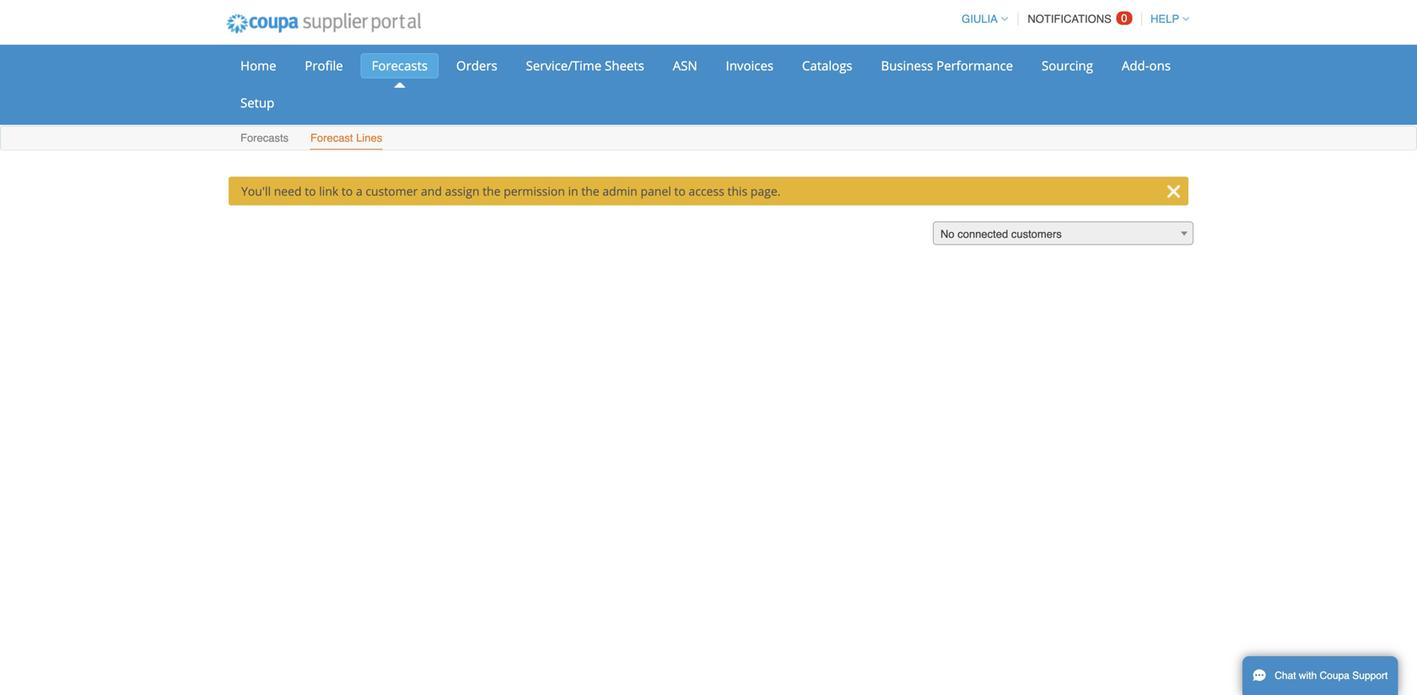 Task type: vqa. For each thing, say whether or not it's contained in the screenshot.
asn
yes



Task type: locate. For each thing, give the bounding box(es) containing it.
service/time
[[526, 57, 602, 74]]

the right assign
[[483, 183, 501, 199]]

1 horizontal spatial to
[[342, 183, 353, 199]]

sourcing link
[[1031, 53, 1104, 78]]

page.
[[751, 183, 781, 199]]

profile link
[[294, 53, 354, 78]]

the
[[483, 183, 501, 199], [582, 183, 600, 199]]

chat
[[1275, 670, 1296, 682]]

2 to from the left
[[342, 183, 353, 199]]

2 the from the left
[[582, 183, 600, 199]]

support
[[1353, 670, 1388, 682]]

0 vertical spatial forecasts
[[372, 57, 428, 74]]

profile
[[305, 57, 343, 74]]

catalogs
[[802, 57, 853, 74]]

to left link
[[305, 183, 316, 199]]

business
[[881, 57, 933, 74]]

coupa
[[1320, 670, 1350, 682]]

1 horizontal spatial the
[[582, 183, 600, 199]]

forecasts right profile on the left top of the page
[[372, 57, 428, 74]]

to right the panel on the top left of the page
[[674, 183, 686, 199]]

1 vertical spatial forecasts
[[240, 132, 289, 144]]

access
[[689, 183, 725, 199]]

performance
[[937, 57, 1013, 74]]

forecasts
[[372, 57, 428, 74], [240, 132, 289, 144]]

navigation
[[954, 3, 1190, 35]]

asn
[[673, 57, 697, 74]]

0 horizontal spatial to
[[305, 183, 316, 199]]

0 vertical spatial forecasts link
[[361, 53, 439, 78]]

chat with coupa support button
[[1243, 656, 1398, 695]]

to left 'a'
[[342, 183, 353, 199]]

the right in
[[582, 183, 600, 199]]

to
[[305, 183, 316, 199], [342, 183, 353, 199], [674, 183, 686, 199]]

forecast
[[310, 132, 353, 144]]

no
[[941, 228, 955, 240]]

0 horizontal spatial forecasts link
[[240, 128, 289, 150]]

asn link
[[662, 53, 708, 78]]

no connected customers
[[941, 228, 1062, 240]]

coupa supplier portal image
[[215, 3, 433, 45]]

1 horizontal spatial forecasts
[[372, 57, 428, 74]]

connected
[[958, 228, 1008, 240]]

and
[[421, 183, 442, 199]]

add-ons link
[[1111, 53, 1182, 78]]

catalogs link
[[791, 53, 864, 78]]

2 horizontal spatial to
[[674, 183, 686, 199]]

1 horizontal spatial forecasts link
[[361, 53, 439, 78]]

0 horizontal spatial forecasts
[[240, 132, 289, 144]]

service/time sheets link
[[515, 53, 655, 78]]

home link
[[229, 53, 287, 78]]

forecasts link right profile link
[[361, 53, 439, 78]]

notifications 0
[[1028, 12, 1128, 25]]

forecasts link down setup link
[[240, 128, 289, 150]]

forecasts link
[[361, 53, 439, 78], [240, 128, 289, 150]]

0 horizontal spatial the
[[483, 183, 501, 199]]

forecasts for the rightmost forecasts link
[[372, 57, 428, 74]]

0
[[1122, 12, 1128, 24]]

home
[[240, 57, 276, 74]]

forecasts down setup link
[[240, 132, 289, 144]]

admin
[[603, 183, 638, 199]]

orders
[[456, 57, 497, 74]]

No connected customers field
[[933, 221, 1194, 246]]

forecasts for bottom forecasts link
[[240, 132, 289, 144]]

setup link
[[229, 90, 285, 116]]

with
[[1299, 670, 1317, 682]]



Task type: describe. For each thing, give the bounding box(es) containing it.
forecast lines
[[310, 132, 382, 144]]

1 vertical spatial forecasts link
[[240, 128, 289, 150]]

forecast lines link
[[310, 128, 383, 150]]

invoices link
[[715, 53, 785, 78]]

ons
[[1150, 57, 1171, 74]]

3 to from the left
[[674, 183, 686, 199]]

panel
[[641, 183, 671, 199]]

in
[[568, 183, 578, 199]]

help link
[[1143, 13, 1190, 25]]

permission
[[504, 183, 565, 199]]

1 the from the left
[[483, 183, 501, 199]]

assign
[[445, 183, 480, 199]]

you'll need to link to a customer and assign the permission in the admin panel to access this page.
[[241, 183, 781, 199]]

this
[[728, 183, 748, 199]]

giulia link
[[954, 13, 1008, 25]]

notifications
[[1028, 13, 1112, 25]]

link
[[319, 183, 339, 199]]

chat with coupa support
[[1275, 670, 1388, 682]]

giulia
[[962, 13, 998, 25]]

add-ons
[[1122, 57, 1171, 74]]

orders link
[[445, 53, 508, 78]]

customer
[[366, 183, 418, 199]]

navigation containing notifications 0
[[954, 3, 1190, 35]]

business performance link
[[870, 53, 1024, 78]]

setup
[[240, 94, 275, 111]]

customers
[[1011, 228, 1062, 240]]

a
[[356, 183, 363, 199]]

sheets
[[605, 57, 644, 74]]

need
[[274, 183, 302, 199]]

service/time sheets
[[526, 57, 644, 74]]

lines
[[356, 132, 382, 144]]

you'll
[[241, 183, 271, 199]]

business performance
[[881, 57, 1013, 74]]

add-
[[1122, 57, 1150, 74]]

help
[[1151, 13, 1180, 25]]

sourcing
[[1042, 57, 1093, 74]]

No connected customers text field
[[934, 222, 1193, 246]]

1 to from the left
[[305, 183, 316, 199]]

invoices
[[726, 57, 774, 74]]



